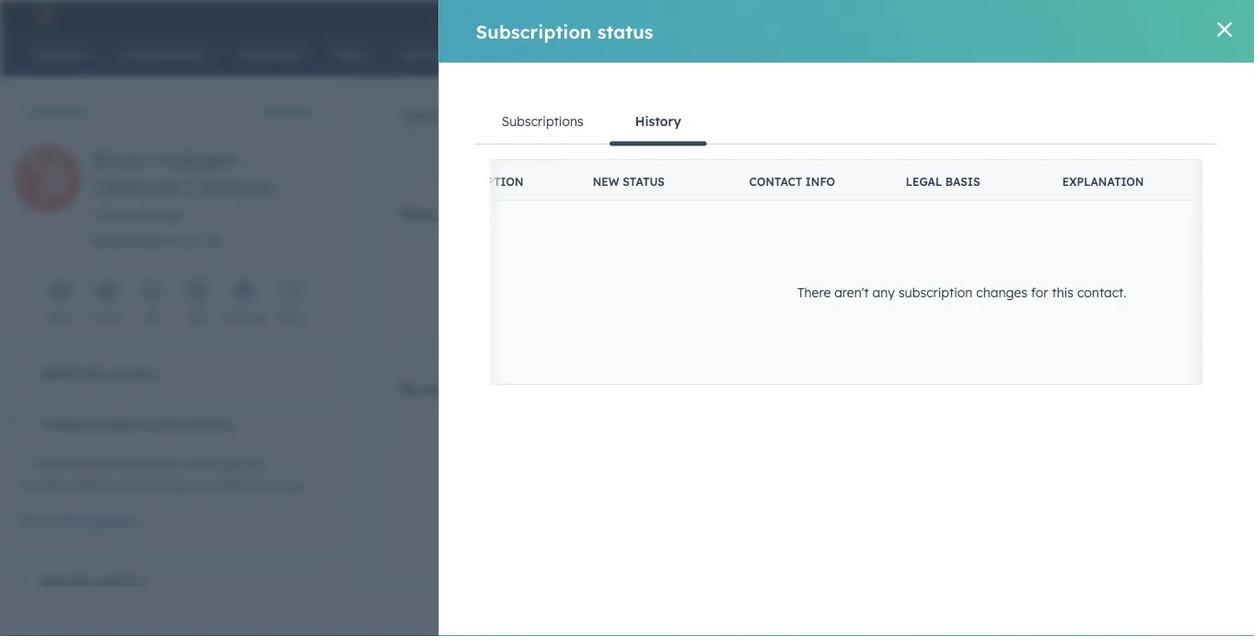 Task type: locate. For each thing, give the bounding box(es) containing it.
communications down use in the left bottom of the page
[[18, 477, 119, 493]]

status for new status
[[623, 175, 665, 189]]

0 horizontal spatial communications
[[18, 477, 119, 493]]

upgrade
[[896, 9, 948, 24]]

actions button
[[252, 94, 336, 131]]

lead
[[779, 287, 809, 303]]

1 vertical spatial status
[[623, 175, 665, 189]]

contact
[[148, 477, 194, 493]]

history
[[635, 113, 681, 129]]

status for subscription status
[[598, 20, 654, 43]]

subscription down communication on the left bottom of page
[[62, 455, 136, 471]]

contact)
[[184, 173, 275, 201]]

calling icon button
[[966, 3, 998, 27]]

subscription up highlights
[[436, 175, 523, 189]]

date up pm
[[543, 267, 573, 280]]

subscription status dialog
[[257, 0, 1255, 637]]

hubspot link
[[22, 4, 69, 26]]

Search HubSpot search field
[[996, 39, 1222, 70]]

subscriptions for view subscriptions
[[54, 514, 139, 530]]

this down types
[[123, 477, 144, 493]]

subscriptions up website activity
[[54, 514, 139, 530]]

marketplaces button
[[1001, 0, 1040, 29]]

caret image
[[15, 421, 26, 426]]

from
[[251, 477, 280, 493]]

subscription up activities
[[476, 20, 592, 43]]

recent
[[399, 380, 449, 398]]

1 horizontal spatial this
[[1052, 284, 1074, 301]]

hubspot image
[[33, 4, 55, 26]]

new status
[[593, 175, 665, 189]]

customize
[[1101, 162, 1158, 175]]

date
[[543, 267, 573, 280], [1084, 267, 1114, 280]]

more
[[278, 311, 302, 324]]

subscription
[[476, 20, 592, 43], [436, 175, 523, 189]]

google
[[139, 207, 182, 223]]

communications right recent
[[454, 380, 576, 398]]

highlights
[[440, 205, 514, 224]]

subscriptions up to
[[147, 416, 232, 432]]

1 horizontal spatial subscription
[[899, 284, 973, 301]]

more image
[[283, 285, 298, 299]]

subscription inside use subscription types to manage the communications this contact receives from you
[[62, 455, 136, 471]]

2 date from the left
[[1084, 267, 1114, 280]]

1 vertical spatial subscription
[[436, 175, 523, 189]]

funky button
[[1140, 0, 1231, 29]]

contact info
[[749, 175, 835, 189]]

this down activity
[[1052, 284, 1074, 301]]

subscription right any
[[899, 284, 973, 301]]

mdt
[[582, 287, 610, 303]]

menu
[[863, 0, 1233, 29]]

1 date from the left
[[543, 267, 573, 280]]

0 vertical spatial status
[[598, 20, 654, 43]]

tab list inside subscription status dialog
[[476, 99, 1218, 146]]

website
[[41, 573, 92, 589]]

date up contact.
[[1084, 267, 1114, 280]]

subscriptions
[[147, 416, 232, 432], [54, 514, 139, 530]]

1 - from the left
[[1048, 287, 1053, 303]]

help button
[[1044, 0, 1075, 29]]

0 horizontal spatial subscription
[[62, 455, 136, 471]]

subscriptions inside "view subscriptions" button
[[54, 514, 139, 530]]

0 vertical spatial communications
[[454, 380, 576, 398]]

1 vertical spatial subscriptions
[[54, 514, 139, 530]]

subscriptions
[[502, 113, 584, 129]]

subscriptions for communication subscriptions
[[147, 416, 232, 432]]

view subscriptions
[[18, 514, 139, 530]]

subscription
[[899, 284, 973, 301], [62, 455, 136, 471]]

0 horizontal spatial subscriptions
[[54, 514, 139, 530]]

0 horizontal spatial date
[[543, 267, 573, 280]]

note image
[[53, 285, 67, 299]]

1 horizontal spatial date
[[1084, 267, 1114, 280]]

- right for
[[1053, 287, 1058, 303]]

1 horizontal spatial subscriptions
[[147, 416, 232, 432]]

0 vertical spatial subscription
[[899, 284, 973, 301]]

-
[[1048, 287, 1053, 303], [1053, 287, 1058, 303]]

brian
[[92, 146, 147, 173]]

date inside last activity date --
[[1084, 267, 1114, 280]]

(sample
[[92, 173, 178, 201]]

2 - from the left
[[1053, 287, 1058, 303]]

data
[[399, 205, 435, 224]]

email
[[93, 311, 119, 324]]

upgrade image
[[876, 8, 892, 25]]

communications
[[454, 380, 576, 398], [18, 477, 119, 493]]

overview
[[404, 109, 464, 125]]

communication subscriptions button
[[0, 399, 325, 449]]

tab list containing subscriptions
[[476, 99, 1218, 146]]

explanation
[[1062, 175, 1144, 189]]

contacts
[[29, 104, 86, 120]]

view subscriptions button
[[18, 511, 139, 533]]

help image
[[1051, 8, 1068, 25]]

subscriptions inside communication subscriptions 'dropdown button'
[[147, 416, 232, 432]]

0 vertical spatial this
[[1052, 284, 1074, 301]]

this inside use subscription types to manage the communications this contact receives from you
[[123, 477, 144, 493]]

1 vertical spatial this
[[123, 477, 144, 493]]

activity
[[96, 573, 145, 589]]

1 vertical spatial communications
[[18, 477, 119, 493]]

1 vertical spatial subscription
[[62, 455, 136, 471]]

notifications image
[[1113, 8, 1129, 25]]

legal basis
[[906, 175, 980, 189]]

to
[[176, 455, 189, 471]]

0 horizontal spatial this
[[123, 477, 144, 493]]

use
[[35, 455, 58, 471]]

aren't
[[834, 284, 869, 301]]

this
[[1052, 284, 1074, 301], [123, 477, 144, 493]]

0 vertical spatial subscription
[[476, 20, 592, 43]]

tab list
[[476, 99, 1218, 146]]

note
[[48, 311, 72, 324]]

settings link
[[1079, 5, 1102, 24]]

last activity date --
[[993, 267, 1114, 303]]

ceo
[[92, 207, 119, 223]]

subscription status
[[476, 20, 654, 43]]

search image
[[1216, 48, 1229, 61]]

halligan
[[154, 146, 240, 173]]

- down activity
[[1048, 287, 1053, 303]]

manage
[[193, 455, 243, 471]]

navigation
[[377, 94, 599, 140]]

email image
[[99, 285, 113, 299]]

status
[[598, 20, 654, 43], [623, 175, 665, 189]]

activity
[[1025, 267, 1081, 280]]

calling icon image
[[974, 7, 990, 24]]

0 vertical spatial subscriptions
[[147, 416, 232, 432]]



Task type: vqa. For each thing, say whether or not it's contained in the screenshot.
"status"
yes



Task type: describe. For each thing, give the bounding box(es) containing it.
customize tabs link
[[1076, 154, 1210, 183]]

bh@hubspot.com
[[92, 233, 199, 249]]

view
[[18, 514, 50, 530]]

this inside subscription status dialog
[[1052, 284, 1074, 301]]

call image
[[145, 285, 160, 299]]

subscription inside dialog
[[899, 284, 973, 301]]

receives
[[198, 477, 247, 493]]

meeting image
[[237, 285, 252, 299]]

10/18/2023
[[459, 287, 528, 303]]

notifications button
[[1105, 0, 1137, 29]]

last
[[993, 267, 1021, 280]]

3:29
[[532, 287, 556, 303]]

recent communications
[[399, 380, 576, 398]]

any
[[873, 284, 895, 301]]

use subscription types to manage the communications this contact receives from you
[[18, 455, 306, 493]]

communication
[[41, 416, 143, 432]]

changes
[[976, 284, 1028, 301]]

task image
[[191, 285, 206, 299]]

there
[[797, 284, 831, 301]]

activities button
[[490, 95, 598, 139]]

there aren't any subscription changes for this contact.
[[797, 284, 1127, 301]]

communications inside use subscription types to manage the communications this contact receives from you
[[18, 477, 119, 493]]

overview button
[[378, 95, 490, 139]]

create
[[496, 267, 540, 280]]

tabs
[[1162, 162, 1186, 175]]

menu containing funky
[[863, 0, 1233, 29]]

settings image
[[1082, 8, 1098, 24]]

meeting
[[225, 311, 264, 324]]

at
[[122, 207, 135, 223]]

info
[[805, 175, 835, 189]]

actions
[[264, 104, 311, 120]]

1 horizontal spatial communications
[[454, 380, 576, 398]]

contact
[[749, 175, 802, 189]]

task
[[188, 311, 209, 324]]

close image
[[1218, 22, 1233, 37]]

customize tabs
[[1101, 162, 1186, 175]]

funky
[[1172, 7, 1203, 22]]

brian halligan (sample contact) ceo at google
[[92, 146, 275, 223]]

pm
[[560, 287, 579, 303]]

website activity
[[41, 573, 145, 589]]

legal
[[906, 175, 942, 189]]

subscriptions link
[[476, 99, 610, 144]]

you
[[284, 477, 306, 493]]

new
[[593, 175, 619, 189]]

call
[[143, 311, 161, 324]]

communication subscriptions
[[41, 416, 232, 432]]

activities
[[517, 109, 572, 125]]

navigation containing overview
[[377, 94, 599, 140]]

types
[[139, 455, 173, 471]]

contact.
[[1077, 284, 1127, 301]]

basis
[[945, 175, 980, 189]]

history link
[[610, 99, 707, 146]]

search button
[[1207, 39, 1238, 70]]

marketplaces image
[[1012, 8, 1029, 25]]

data highlights
[[399, 205, 514, 224]]

contacts link
[[15, 104, 86, 120]]

for
[[1031, 284, 1048, 301]]

date inside the create date 10/18/2023 3:29 pm mdt
[[543, 267, 573, 280]]

subscription for subscription
[[436, 175, 523, 189]]

create date 10/18/2023 3:29 pm mdt
[[459, 267, 610, 303]]

website activity button
[[0, 556, 332, 606]]

subscription for subscription status
[[476, 20, 592, 43]]

the
[[247, 455, 266, 471]]



